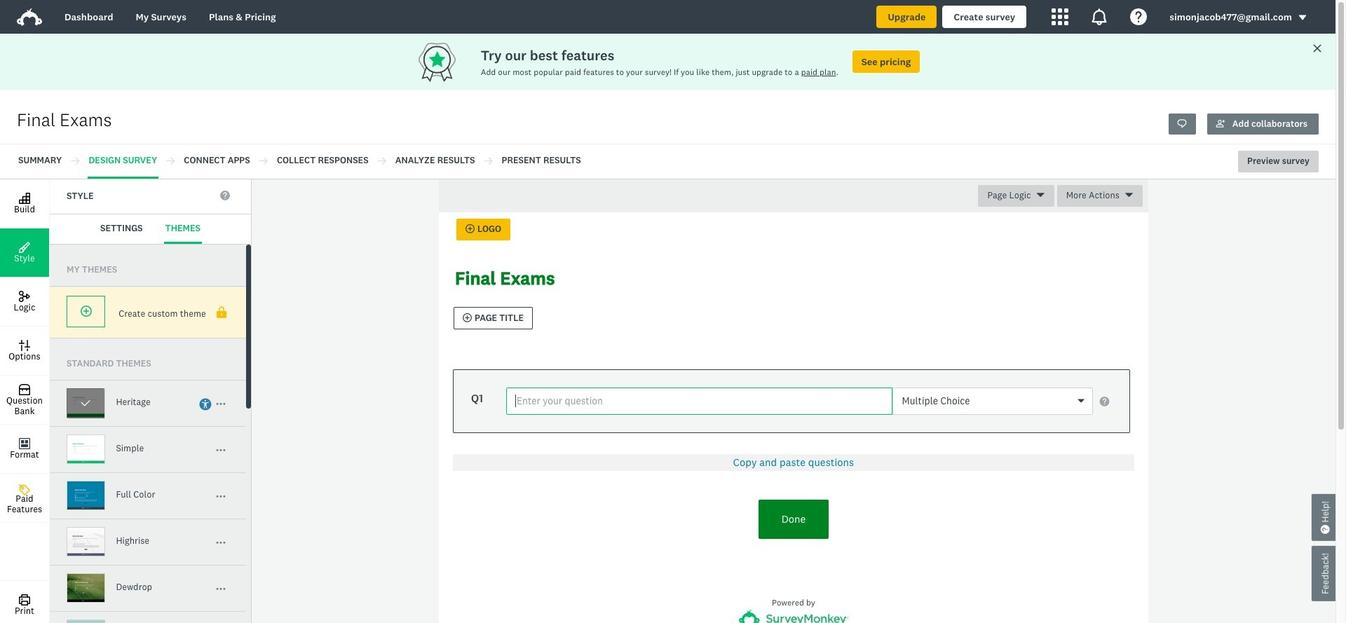 Task type: locate. For each thing, give the bounding box(es) containing it.
2 products icon image from the left
[[1092, 8, 1109, 25]]

rewards image
[[416, 39, 481, 85]]

1 horizontal spatial products icon image
[[1092, 8, 1109, 25]]

products icon image
[[1052, 8, 1069, 25], [1092, 8, 1109, 25]]

0 horizontal spatial products icon image
[[1052, 8, 1069, 25]]



Task type: vqa. For each thing, say whether or not it's contained in the screenshot.
HELP ICON
yes



Task type: describe. For each thing, give the bounding box(es) containing it.
1 products icon image from the left
[[1052, 8, 1069, 25]]

surveymonkey logo image
[[17, 8, 42, 26]]

help icon image
[[1131, 8, 1148, 25]]

dropdown arrow image
[[1298, 13, 1308, 23]]

surveymonkey image
[[739, 611, 849, 624]]



